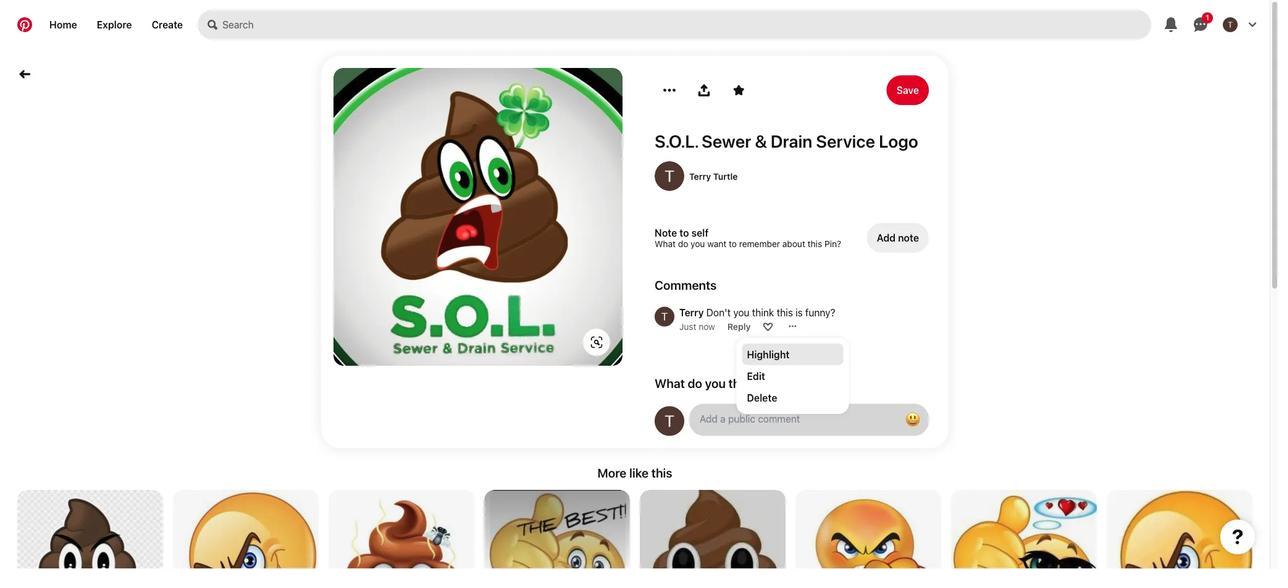 Task type: describe. For each thing, give the bounding box(es) containing it.
1 button
[[1187, 10, 1216, 40]]

comments button
[[655, 277, 929, 292]]

highlight
[[747, 349, 790, 360]]

this may contain: an emo emo emo emo emo emo emo emo emo emo emo emo em and emo emo emo emo emo emo emo emo emo emo emo emo emo emo em image
[[17, 490, 163, 569]]

comments
[[655, 277, 717, 292]]

terry turtle
[[690, 171, 738, 181]]

want
[[708, 239, 727, 249]]

s.o.l. sewer & drain service logo link
[[655, 131, 929, 151]]

you for what do you think?
[[705, 376, 726, 390]]

more like this
[[598, 466, 673, 480]]

terry image
[[655, 307, 675, 327]]

explore link
[[87, 10, 142, 40]]

this may contain: an emoticive yellow smiley face with big blue eyes and one hand on his chin image
[[796, 490, 942, 569]]

Add a public comment field
[[701, 413, 891, 425]]

1
[[1206, 13, 1210, 22]]

terryturtle85 image
[[655, 406, 685, 436]]

more
[[598, 466, 627, 480]]

home link
[[40, 10, 87, 40]]

this may contain: an emo emo emo emo emo emo emo emo emo emo emo emo em someones emo emo emo emo emo emo emo emo emo emo emo emo emo emo image
[[640, 490, 786, 569]]

1 horizontal spatial to
[[729, 239, 737, 249]]

story pin image image
[[334, 68, 623, 367]]

react image
[[764, 321, 773, 331]]

s.o.l.
[[655, 131, 698, 151]]

just now
[[680, 321, 716, 331]]

like
[[630, 466, 649, 480]]

add
[[877, 232, 896, 244]]

8,171 emoticones vectores, ilustraciones y gráficos - 123rf image
[[329, 490, 475, 569]]

note
[[899, 232, 920, 244]]

save button
[[887, 75, 929, 105]]

think
[[753, 307, 775, 319]]

note to self what do you want to remember about this pin?
[[655, 227, 842, 249]]

this may contain: an emoticive smiley face with sunglasses and hearts above it image
[[952, 490, 1098, 569]]

2 vertical spatial this
[[652, 466, 673, 480]]

self
[[692, 227, 709, 239]]

sewer
[[702, 131, 752, 151]]

create
[[152, 19, 183, 31]]

delete
[[747, 392, 778, 404]]

2 this may contain: an emoticive smiley face making a hand gesture image from the left
[[1107, 490, 1253, 569]]

explore
[[97, 19, 132, 31]]

terry for terry turtle
[[690, 171, 711, 181]]

reply button
[[728, 321, 751, 331]]

what do you think?
[[655, 376, 764, 390]]

just
[[680, 321, 697, 331]]

you for terry don't you think this is funny?
[[734, 307, 750, 319]]

search icon image
[[208, 20, 218, 30]]

home
[[49, 19, 77, 31]]

this may contain: an emoticive smiley face giving the thumbs up sign with the words the best image
[[485, 490, 630, 569]]

😃
[[906, 411, 921, 428]]

what inside note to self what do you want to remember about this pin?
[[655, 239, 676, 249]]

is
[[796, 307, 803, 319]]

save
[[897, 84, 920, 96]]



Task type: vqa. For each thing, say whether or not it's contained in the screenshot.
feeding
no



Task type: locate. For each thing, give the bounding box(es) containing it.
0 horizontal spatial to
[[680, 227, 689, 239]]

think?
[[729, 376, 764, 390]]

to right want
[[729, 239, 737, 249]]

0 vertical spatial what
[[655, 239, 676, 249]]

terry left turtle
[[690, 171, 711, 181]]

this may contain: an emoticive smiley face making a hand gesture image
[[173, 490, 319, 569], [1107, 490, 1253, 569]]

funny?
[[806, 307, 836, 319]]

2 what from the top
[[655, 376, 685, 390]]

drain
[[771, 131, 813, 151]]

&
[[755, 131, 768, 151]]

do inside note to self what do you want to remember about this pin?
[[678, 239, 689, 249]]

to left self
[[680, 227, 689, 239]]

s.o.l. sewer & drain service logo
[[655, 131, 919, 151]]

2 vertical spatial you
[[705, 376, 726, 390]]

don't
[[707, 307, 731, 319]]

add note
[[877, 232, 920, 244]]

this inside note to self what do you want to remember about this pin?
[[808, 239, 823, 249]]

this left pin?
[[808, 239, 823, 249]]

reply
[[728, 321, 751, 331]]

now
[[699, 321, 716, 331]]

you
[[691, 239, 705, 249], [734, 307, 750, 319], [705, 376, 726, 390]]

logo
[[879, 131, 919, 151]]

to
[[680, 227, 689, 239], [729, 239, 737, 249]]

0 horizontal spatial this
[[652, 466, 673, 480]]

terry turtle avatar link image
[[655, 161, 685, 191]]

what left self
[[655, 239, 676, 249]]

0 horizontal spatial this may contain: an emoticive smiley face making a hand gesture image
[[173, 490, 319, 569]]

1 vertical spatial what
[[655, 376, 685, 390]]

1 vertical spatial this
[[777, 307, 793, 319]]

this
[[808, 239, 823, 249], [777, 307, 793, 319], [652, 466, 673, 480]]

add note button
[[868, 223, 929, 253]]

this left is
[[777, 307, 793, 319]]

1 horizontal spatial this may contain: an emoticive smiley face making a hand gesture image
[[1107, 490, 1253, 569]]

edit
[[747, 370, 766, 382]]

do left self
[[678, 239, 689, 249]]

1 what from the top
[[655, 239, 676, 249]]

do left think?
[[688, 376, 703, 390]]

this right the like
[[652, 466, 673, 480]]

terry for terry don't you think this is funny?
[[680, 307, 704, 319]]

😃 button
[[690, 404, 929, 436], [901, 408, 926, 432]]

0 vertical spatial terry
[[690, 171, 711, 181]]

Search text field
[[223, 10, 1152, 40]]

you inside note to self what do you want to remember about this pin?
[[691, 239, 705, 249]]

you up the reply button
[[734, 307, 750, 319]]

1 vertical spatial you
[[734, 307, 750, 319]]

2 horizontal spatial this
[[808, 239, 823, 249]]

what up terryturtle85 image
[[655, 376, 685, 390]]

highlight menu item
[[743, 344, 844, 365]]

you left think?
[[705, 376, 726, 390]]

pin?
[[825, 239, 842, 249]]

do
[[678, 239, 689, 249], [688, 376, 703, 390]]

terry turtle link
[[690, 171, 738, 181]]

0 vertical spatial you
[[691, 239, 705, 249]]

0 vertical spatial do
[[678, 239, 689, 249]]

turtle
[[714, 171, 738, 181]]

terry
[[690, 171, 711, 181], [680, 307, 704, 319]]

remember
[[740, 239, 781, 249]]

list
[[0, 490, 1271, 569]]

service
[[817, 131, 876, 151]]

1 horizontal spatial this
[[777, 307, 793, 319]]

terry up just
[[680, 307, 704, 319]]

what
[[655, 239, 676, 249], [655, 376, 685, 390]]

you left want
[[691, 239, 705, 249]]

1 this may contain: an emoticive smiley face making a hand gesture image from the left
[[173, 490, 319, 569]]

terry link
[[680, 307, 704, 319]]

create link
[[142, 10, 193, 40]]

terry don't you think this is funny?
[[680, 307, 836, 319]]

about
[[783, 239, 806, 249]]

note
[[655, 227, 678, 239]]

1 vertical spatial do
[[688, 376, 703, 390]]

0 vertical spatial this
[[808, 239, 823, 249]]

1 vertical spatial terry
[[680, 307, 704, 319]]

terry turtle image
[[1224, 17, 1239, 32]]



